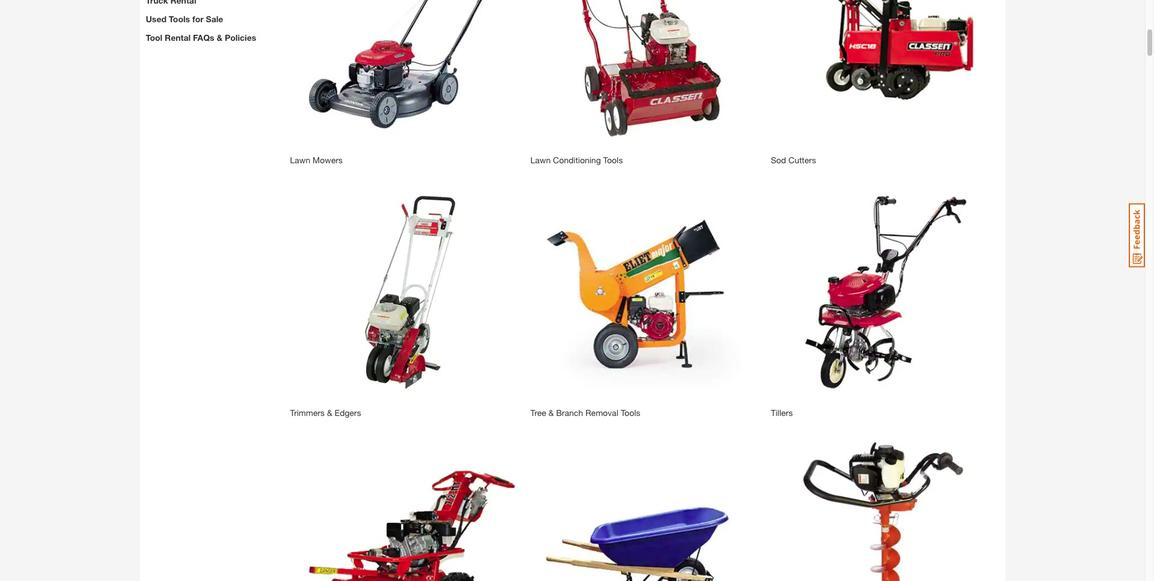 Task type: locate. For each thing, give the bounding box(es) containing it.
tool
[[146, 32, 162, 43]]

faqs
[[193, 32, 214, 43]]

1 horizontal spatial &
[[327, 408, 332, 418]]

& left "edgers"
[[327, 408, 332, 418]]

0 horizontal spatial lawn
[[290, 155, 310, 165]]

conditioning
[[553, 155, 601, 165]]

branch
[[556, 408, 583, 418]]

sale
[[206, 14, 223, 24]]

& for trimmers
[[327, 408, 332, 418]]

lawn conditioning tools
[[530, 155, 623, 165]]

lawn tools image
[[530, 432, 759, 582]]

2 lawn from the left
[[530, 155, 551, 165]]

1 lawn from the left
[[290, 155, 310, 165]]

lawn left conditioning
[[530, 155, 551, 165]]

0 vertical spatial tools
[[169, 14, 190, 24]]

tool rental faqs & policies
[[146, 32, 256, 43]]

feedback link image
[[1129, 203, 1145, 268]]

tool rental faqs & policies link
[[146, 32, 256, 43]]

trenchers image
[[290, 432, 518, 582]]

& for tree
[[549, 408, 554, 418]]

trimmers & edgers image
[[290, 178, 518, 407]]

1 horizontal spatial lawn
[[530, 155, 551, 165]]

tree & branch removal tools image
[[530, 178, 759, 407]]

2 vertical spatial tools
[[621, 408, 640, 418]]

trimmers & edgers
[[290, 408, 361, 418]]

lawn mowers image
[[290, 0, 518, 154]]

trimmers & edgers link
[[290, 408, 361, 418]]

2 horizontal spatial &
[[549, 408, 554, 418]]

lawn left mowers
[[290, 155, 310, 165]]

lawn for lawn conditioning tools
[[530, 155, 551, 165]]

tools
[[169, 14, 190, 24], [603, 155, 623, 165], [621, 408, 640, 418]]

used tools for sale link
[[146, 14, 223, 24]]

&
[[217, 32, 222, 43], [327, 408, 332, 418], [549, 408, 554, 418]]

lawn conditioning tools image
[[530, 0, 759, 154]]

1 vertical spatial tools
[[603, 155, 623, 165]]

tillers image
[[771, 178, 999, 407]]

for
[[192, 14, 204, 24]]

tools right conditioning
[[603, 155, 623, 165]]

& right faqs
[[217, 32, 222, 43]]

cutters
[[788, 155, 816, 165]]

sod
[[771, 155, 786, 165]]

mowers
[[313, 155, 343, 165]]

& right tree
[[549, 408, 554, 418]]

lawn
[[290, 155, 310, 165], [530, 155, 551, 165]]

tools left for at the top left of page
[[169, 14, 190, 24]]

sod cutters
[[771, 155, 816, 165]]

sod cutters link
[[771, 155, 816, 165]]

policies
[[225, 32, 256, 43]]

tillers
[[771, 408, 793, 418]]

fence post tools image
[[771, 432, 999, 582]]

tools right removal
[[621, 408, 640, 418]]



Task type: vqa. For each thing, say whether or not it's contained in the screenshot.
leftmost the summer
no



Task type: describe. For each thing, give the bounding box(es) containing it.
tillers link
[[771, 408, 793, 418]]

tree
[[530, 408, 546, 418]]

lawn mowers
[[290, 155, 343, 165]]

sod cutters image
[[771, 0, 999, 154]]

edgers
[[335, 408, 361, 418]]

tree & branch removal tools link
[[530, 408, 640, 418]]

used
[[146, 14, 166, 24]]

trimmers
[[290, 408, 325, 418]]

lawn for lawn mowers
[[290, 155, 310, 165]]

rental
[[165, 32, 191, 43]]

used tools for sale
[[146, 14, 223, 24]]

removal
[[585, 408, 618, 418]]

lawn conditioning tools link
[[530, 155, 623, 165]]

0 horizontal spatial &
[[217, 32, 222, 43]]

lawn mowers link
[[290, 155, 343, 165]]

tree & branch removal tools
[[530, 408, 640, 418]]



